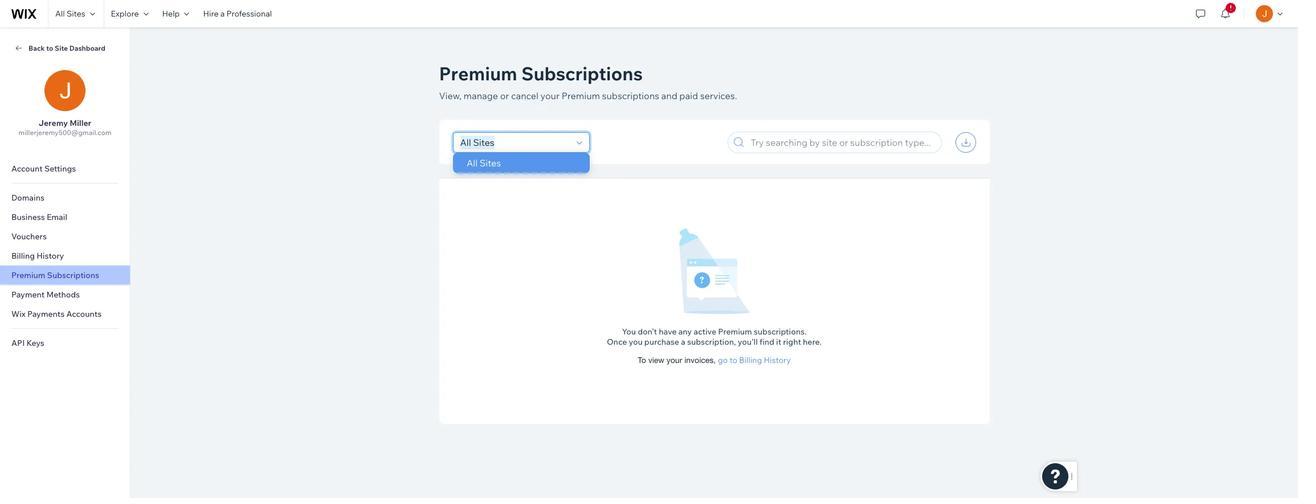 Task type: vqa. For each thing, say whether or not it's contained in the screenshot.
Created
no



Task type: locate. For each thing, give the bounding box(es) containing it.
subscriptions
[[521, 62, 643, 85], [47, 270, 99, 280]]

a right hire
[[220, 9, 225, 19]]

sites inside option
[[479, 157, 501, 169]]

a right have
[[681, 337, 685, 347]]

view
[[648, 356, 664, 365]]

jeremy miller millerjeremy500@gmail.com
[[18, 118, 111, 137]]

billing history link
[[0, 246, 130, 266]]

find
[[760, 337, 774, 347]]

1 vertical spatial a
[[681, 337, 685, 347]]

wix
[[11, 309, 26, 319]]

subscriptions for premium subscriptions
[[47, 270, 99, 280]]

all sites inside option
[[466, 157, 501, 169]]

hire a professional
[[203, 9, 272, 19]]

Try searching by site or subscription type... field
[[747, 132, 938, 153]]

server error icon image
[[679, 227, 750, 315]]

help button
[[155, 0, 196, 27]]

0 vertical spatial subscriptions
[[521, 62, 643, 85]]

jeremy
[[39, 118, 68, 128]]

1 vertical spatial all
[[466, 157, 477, 169]]

explore
[[111, 9, 139, 19]]

premium up the payment
[[11, 270, 45, 280]]

0 vertical spatial history
[[37, 251, 64, 261]]

business
[[11, 212, 45, 222]]

you
[[629, 337, 643, 347]]

0 horizontal spatial history
[[37, 251, 64, 261]]

0 horizontal spatial subscriptions
[[47, 270, 99, 280]]

history down it
[[764, 355, 791, 365]]

sites
[[67, 9, 85, 19], [479, 157, 501, 169]]

domains
[[11, 193, 44, 203]]

back to site dashboard link
[[14, 43, 116, 53]]

0 vertical spatial billing
[[11, 251, 35, 261]]

your right cancel
[[541, 90, 560, 101]]

all inside option
[[466, 157, 477, 169]]

subscriptions for premium subscriptions view, manage or cancel your premium subscriptions and paid services.
[[521, 62, 643, 85]]

business email
[[11, 212, 67, 222]]

1 horizontal spatial a
[[681, 337, 685, 347]]

history up premium subscriptions at the left bottom of the page
[[37, 251, 64, 261]]

you'll
[[738, 337, 758, 347]]

once
[[607, 337, 627, 347]]

billing
[[11, 251, 35, 261], [739, 355, 762, 365]]

0 vertical spatial your
[[541, 90, 560, 101]]

keys
[[26, 338, 44, 348]]

api keys
[[11, 338, 44, 348]]

1 vertical spatial sites
[[479, 157, 501, 169]]

to
[[46, 44, 53, 52], [730, 355, 737, 365]]

a inside "hire a professional" link
[[220, 9, 225, 19]]

0 horizontal spatial a
[[220, 9, 225, 19]]

billing down vouchers
[[11, 251, 35, 261]]

1 vertical spatial history
[[764, 355, 791, 365]]

1 vertical spatial subscriptions
[[47, 270, 99, 280]]

hire a professional link
[[196, 0, 279, 27]]

accounts
[[66, 309, 102, 319]]

1 vertical spatial billing
[[739, 355, 762, 365]]

1 horizontal spatial sites
[[479, 157, 501, 169]]

settings
[[44, 164, 76, 174]]

or
[[500, 90, 509, 101]]

subscriptions up subscriptions
[[521, 62, 643, 85]]

sidebar element
[[0, 27, 130, 498]]

1 vertical spatial to
[[730, 355, 737, 365]]

don't
[[638, 327, 657, 337]]

1 horizontal spatial subscriptions
[[521, 62, 643, 85]]

history inside sidebar element
[[37, 251, 64, 261]]

all sites option
[[453, 153, 589, 173]]

go
[[718, 355, 728, 365]]

1 horizontal spatial all sites
[[466, 157, 501, 169]]

your right the view
[[667, 356, 682, 365]]

subscriptions up payment methods link
[[47, 270, 99, 280]]

go to billing history link
[[718, 355, 791, 365]]

any
[[678, 327, 692, 337]]

premium subscriptions
[[11, 270, 99, 280]]

0 horizontal spatial your
[[541, 90, 560, 101]]

payment methods link
[[0, 285, 130, 304]]

dashboard
[[69, 44, 105, 52]]

to left the site
[[46, 44, 53, 52]]

0 vertical spatial a
[[220, 9, 225, 19]]

0 vertical spatial sites
[[67, 9, 85, 19]]

0 horizontal spatial to
[[46, 44, 53, 52]]

1 vertical spatial your
[[667, 356, 682, 365]]

1 horizontal spatial your
[[667, 356, 682, 365]]

wix payments accounts link
[[0, 304, 130, 324]]

subscriptions inside sidebar element
[[47, 270, 99, 280]]

professional
[[226, 9, 272, 19]]

your
[[541, 90, 560, 101], [667, 356, 682, 365]]

0 vertical spatial all
[[55, 9, 65, 19]]

None field
[[457, 133, 573, 152]]

billing inside billing history link
[[11, 251, 35, 261]]

0 horizontal spatial all
[[55, 9, 65, 19]]

active
[[694, 327, 716, 337]]

0 horizontal spatial all sites
[[55, 9, 85, 19]]

1 vertical spatial all sites
[[466, 157, 501, 169]]

0 vertical spatial to
[[46, 44, 53, 52]]

it
[[776, 337, 781, 347]]

a
[[220, 9, 225, 19], [681, 337, 685, 347]]

methods
[[46, 289, 80, 300]]

paid
[[679, 90, 698, 101]]

premium
[[439, 62, 517, 85], [562, 90, 600, 101], [11, 270, 45, 280], [718, 327, 752, 337]]

premium right active in the right bottom of the page
[[718, 327, 752, 337]]

history
[[37, 251, 64, 261], [764, 355, 791, 365]]

view,
[[439, 90, 462, 101]]

premium inside you don't have any active premium subscriptions. once you purchase a subscription, you'll find it right here.
[[718, 327, 752, 337]]

0 horizontal spatial billing
[[11, 251, 35, 261]]

payments
[[27, 309, 65, 319]]

api keys link
[[0, 333, 130, 353]]

all
[[55, 9, 65, 19], [466, 157, 477, 169]]

and
[[661, 90, 677, 101]]

account settings link
[[0, 159, 130, 178]]

all sites
[[55, 9, 85, 19], [466, 157, 501, 169]]

a inside you don't have any active premium subscriptions. once you purchase a subscription, you'll find it right here.
[[681, 337, 685, 347]]

billing down you'll
[[739, 355, 762, 365]]

1 horizontal spatial all
[[466, 157, 477, 169]]

account
[[11, 164, 43, 174]]

premium left subscriptions
[[562, 90, 600, 101]]

subscriptions inside premium subscriptions view, manage or cancel your premium subscriptions and paid services.
[[521, 62, 643, 85]]

here.
[[803, 337, 822, 347]]

hire
[[203, 9, 219, 19]]

have
[[659, 327, 677, 337]]

email
[[47, 212, 67, 222]]

to right "go" at the right of the page
[[730, 355, 737, 365]]



Task type: describe. For each thing, give the bounding box(es) containing it.
vouchers link
[[0, 227, 130, 246]]

cancel
[[511, 90, 538, 101]]

api
[[11, 338, 25, 348]]

miller
[[70, 118, 91, 128]]

domains link
[[0, 188, 130, 207]]

0 vertical spatial all sites
[[55, 9, 85, 19]]

subscriptions.
[[754, 327, 807, 337]]

wix payments accounts
[[11, 309, 102, 319]]

premium up manage
[[439, 62, 517, 85]]

payment methods
[[11, 289, 80, 300]]

services.
[[700, 90, 737, 101]]

millerjeremy500@gmail.com
[[18, 128, 111, 137]]

payment
[[11, 289, 45, 300]]

0 horizontal spatial sites
[[67, 9, 85, 19]]

1 horizontal spatial billing
[[739, 355, 762, 365]]

account settings
[[11, 164, 76, 174]]

to
[[638, 356, 646, 365]]

vouchers
[[11, 231, 47, 242]]

premium subscriptions link
[[0, 266, 130, 285]]

manage
[[464, 90, 498, 101]]

you
[[622, 327, 636, 337]]

subscription,
[[687, 337, 736, 347]]

invoices,
[[684, 356, 716, 365]]

your inside to view your invoices, go to billing history
[[667, 356, 682, 365]]

you don't have any active premium subscriptions. once you purchase a subscription, you'll find it right here.
[[607, 327, 822, 347]]

right
[[783, 337, 801, 347]]

subscriptions
[[602, 90, 659, 101]]

premium subscriptions view, manage or cancel your premium subscriptions and paid services.
[[439, 62, 737, 101]]

business email link
[[0, 207, 130, 227]]

help
[[162, 9, 180, 19]]

1 horizontal spatial to
[[730, 355, 737, 365]]

back to site dashboard
[[28, 44, 105, 52]]

billing history
[[11, 251, 64, 261]]

to inside sidebar element
[[46, 44, 53, 52]]

premium inside sidebar element
[[11, 270, 45, 280]]

site
[[55, 44, 68, 52]]

back
[[28, 44, 45, 52]]

your inside premium subscriptions view, manage or cancel your premium subscriptions and paid services.
[[541, 90, 560, 101]]

1 horizontal spatial history
[[764, 355, 791, 365]]

to view your invoices, go to billing history
[[638, 355, 791, 365]]

purchase
[[644, 337, 679, 347]]



